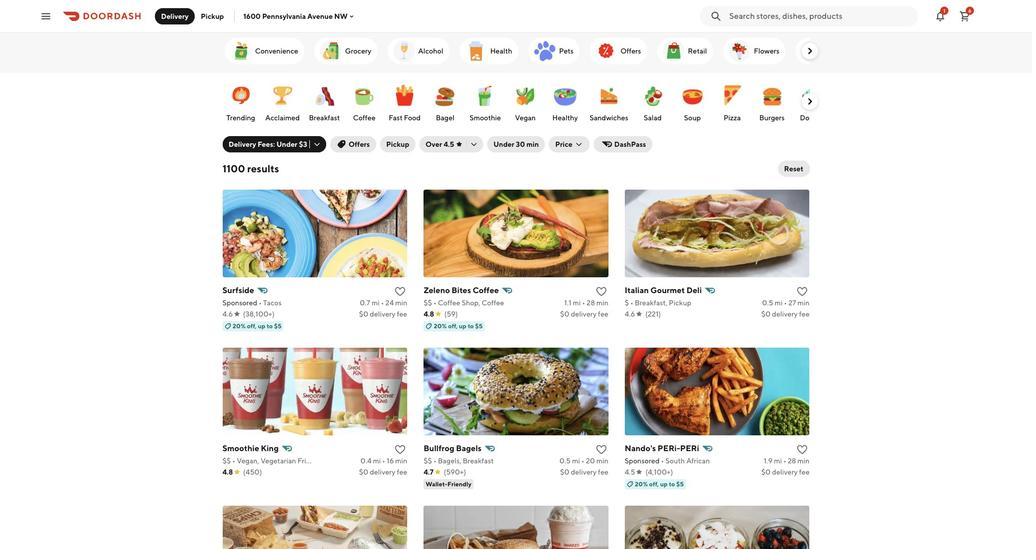 Task type: locate. For each thing, give the bounding box(es) containing it.
friendly right vegetarian
[[298, 457, 324, 465]]

0.5 mi • 20 min
[[560, 457, 609, 465]]

pizza
[[724, 114, 741, 122]]

delivery down 0.5 mi • 27 min
[[772, 310, 798, 318]]

flowers link
[[724, 38, 786, 64]]

under left "30"
[[494, 140, 515, 148]]

$5 down "shop,"
[[475, 322, 483, 330]]

0 horizontal spatial to
[[267, 322, 273, 330]]

pickup button down fast
[[380, 136, 416, 152]]

delivery down 0.4 mi • 16 min
[[370, 468, 396, 476]]

offers button
[[330, 136, 376, 152]]

delivery inside button
[[161, 12, 189, 20]]

20% off, up to $5 down (38,100+)
[[233, 322, 282, 330]]

1 horizontal spatial 0.5
[[763, 299, 774, 307]]

delivery down 1.1 mi • 28 min
[[571, 310, 597, 318]]

20% down (38,100+)
[[233, 322, 246, 330]]

• up (38,100+)
[[259, 299, 262, 307]]

28 right the 1.1
[[587, 299, 595, 307]]

mi for surfside
[[372, 299, 380, 307]]

delivery
[[161, 12, 189, 20], [229, 140, 256, 148]]

to for zeleno bites coffee
[[468, 322, 474, 330]]

4.8 for smoothie king
[[223, 468, 233, 476]]

delivery down 0.5 mi • 20 min
[[571, 468, 597, 476]]

4.6 down $
[[625, 310, 636, 318]]

0 vertical spatial 0.5
[[763, 299, 774, 307]]

4.5 down the nando's
[[625, 468, 636, 476]]

20% off, up to $5 for surfside
[[233, 322, 282, 330]]

delivery down '1.9 mi • 28 min'
[[772, 468, 798, 476]]

1 horizontal spatial delivery
[[229, 140, 256, 148]]

smoothie up vegan,
[[223, 444, 259, 453]]

0 vertical spatial 4.8
[[424, 310, 434, 318]]

0 vertical spatial 4.5
[[444, 140, 454, 148]]

4.8 left (450)
[[223, 468, 233, 476]]

0.7
[[360, 299, 370, 307]]

off, down (38,100+)
[[247, 322, 257, 330]]

$​0 delivery fee for italian gourmet deli
[[762, 310, 810, 318]]

0 horizontal spatial 20% off, up to $5
[[233, 322, 282, 330]]

mi left 27
[[775, 299, 783, 307]]

20% off, up to $5 down (4,100+)
[[635, 480, 684, 488]]

2 4.6 from the left
[[625, 310, 636, 318]]

breakfast down bagels
[[463, 457, 494, 465]]

grocery image
[[319, 39, 343, 63]]

24
[[386, 299, 394, 307]]

20% for surfside
[[233, 322, 246, 330]]

click to add this store to your saved list image up 0.4 mi • 16 min
[[394, 444, 407, 456]]

mi for zeleno bites coffee
[[573, 299, 581, 307]]

trending link
[[224, 78, 258, 125]]

0 vertical spatial breakfast
[[309, 114, 340, 122]]

delivery
[[370, 310, 396, 318], [571, 310, 597, 318], [772, 310, 798, 318], [370, 468, 396, 476], [571, 468, 597, 476], [772, 468, 798, 476]]

0.4
[[361, 457, 372, 465]]

delivery for italian gourmet deli
[[772, 310, 798, 318]]

4.5
[[444, 140, 454, 148], [625, 468, 636, 476]]

delivery for bullfrog bagels
[[571, 468, 597, 476]]

1 vertical spatial delivery
[[229, 140, 256, 148]]

1 horizontal spatial 4.6
[[625, 310, 636, 318]]

delivery down "0.7 mi • 24 min"
[[370, 310, 396, 318]]

0.5 left 20
[[560, 457, 571, 465]]

0 vertical spatial smoothie
[[470, 114, 501, 122]]

next button of carousel image
[[805, 96, 815, 107]]

smoothie for smoothie king
[[223, 444, 259, 453]]

fee down 0.4 mi • 16 min
[[397, 468, 408, 476]]

mi left 20
[[572, 457, 580, 465]]

0 horizontal spatial under
[[277, 140, 298, 148]]

4.5 right over
[[444, 140, 454, 148]]

2 under from the left
[[494, 140, 515, 148]]

smoothie
[[470, 114, 501, 122], [223, 444, 259, 453]]

20% off, up to $5 for zeleno bites coffee
[[434, 322, 483, 330]]

peri-
[[658, 444, 681, 453]]

1100 results
[[223, 163, 279, 174]]

sandwiches
[[590, 114, 629, 122]]

vegan
[[515, 114, 536, 122]]

fee down '1.9 mi • 28 min'
[[800, 468, 810, 476]]

0 horizontal spatial $5
[[274, 322, 282, 330]]

$​0 for surfside
[[359, 310, 369, 318]]

1 vertical spatial breakfast
[[463, 457, 494, 465]]

convenience
[[255, 47, 298, 55]]

1 horizontal spatial $5
[[475, 322, 483, 330]]

click to add this store to your saved list image up 1.1 mi • 28 min
[[596, 286, 608, 298]]

$​0 delivery fee down 1.1 mi • 28 min
[[560, 310, 609, 318]]

1 vertical spatial 4.8
[[223, 468, 233, 476]]

mi right the 0.4 in the left of the page
[[373, 457, 381, 465]]

$​0 down the '0.7'
[[359, 310, 369, 318]]

1 vertical spatial offers
[[349, 140, 370, 148]]

2 horizontal spatial 20%
[[635, 480, 648, 488]]

28 right 1.9
[[788, 457, 797, 465]]

1 horizontal spatial 4.5
[[625, 468, 636, 476]]

2 horizontal spatial 20% off, up to $5
[[635, 480, 684, 488]]

0 horizontal spatial 20%
[[233, 322, 246, 330]]

breakfast up offers button
[[309, 114, 340, 122]]

mi right the 1.1
[[573, 299, 581, 307]]

wallet-friendly
[[426, 480, 472, 488]]

1 horizontal spatial 20% off, up to $5
[[434, 322, 483, 330]]

0 horizontal spatial 28
[[587, 299, 595, 307]]

$​0 delivery fee down 0.5 mi • 27 min
[[762, 310, 810, 318]]

20% off, up to $5
[[233, 322, 282, 330], [434, 322, 483, 330], [635, 480, 684, 488]]

mi
[[372, 299, 380, 307], [573, 299, 581, 307], [775, 299, 783, 307], [373, 457, 381, 465], [572, 457, 580, 465], [775, 457, 782, 465]]

1 horizontal spatial offers
[[621, 47, 641, 55]]

$​0 for zeleno bites coffee
[[560, 310, 570, 318]]

(221)
[[646, 310, 661, 318]]

0 horizontal spatial off,
[[247, 322, 257, 330]]

grocery link
[[315, 38, 378, 64]]

1 horizontal spatial up
[[459, 322, 467, 330]]

0 vertical spatial pickup
[[201, 12, 224, 20]]

pickup right "delivery" button
[[201, 12, 224, 20]]

0 vertical spatial offers
[[621, 47, 641, 55]]

$$ left vegan,
[[223, 457, 231, 465]]

1 horizontal spatial 4.8
[[424, 310, 434, 318]]

min right 24
[[395, 299, 408, 307]]

up down (38,100+)
[[258, 322, 266, 330]]

trending
[[227, 114, 255, 122]]

under left $3
[[277, 140, 298, 148]]

min right 16
[[395, 457, 408, 465]]

$$ down zeleno
[[424, 299, 432, 307]]

$​0 delivery fee down 0.4 mi • 16 min
[[359, 468, 408, 476]]

0 vertical spatial sponsored
[[223, 299, 257, 307]]

0 horizontal spatial smoothie
[[223, 444, 259, 453]]

click to add this store to your saved list image up "0.7 mi • 24 min"
[[394, 286, 407, 298]]

alcohol
[[418, 47, 444, 55]]

1 horizontal spatial smoothie
[[470, 114, 501, 122]]

1 horizontal spatial 28
[[788, 457, 797, 465]]

smoothie king
[[223, 444, 279, 453]]

0 horizontal spatial 4.6
[[223, 310, 233, 318]]

convenience image
[[229, 39, 253, 63]]

1 vertical spatial sponsored
[[625, 457, 660, 465]]

0 horizontal spatial friendly
[[298, 457, 324, 465]]

click to add this store to your saved list image for smoothie king
[[394, 444, 407, 456]]

click to add this store to your saved list image for bullfrog bagels
[[596, 444, 608, 456]]

grocery
[[345, 47, 372, 55]]

under 30 min button
[[488, 136, 545, 152]]

0.5 for bullfrog bagels
[[560, 457, 571, 465]]

$​0 delivery fee down "0.7 mi • 24 min"
[[359, 310, 408, 318]]

16
[[387, 457, 394, 465]]

• right $
[[631, 299, 634, 307]]

1 horizontal spatial friendly
[[448, 480, 472, 488]]

mi right 1.9
[[775, 457, 782, 465]]

min for nando's peri-peri
[[798, 457, 810, 465]]

4.8 left (59)
[[424, 310, 434, 318]]

$​0 delivery fee down '1.9 mi • 28 min'
[[762, 468, 810, 476]]

sponsored down surfside
[[223, 299, 257, 307]]

1 vertical spatial 0.5
[[560, 457, 571, 465]]

4.6 down surfside
[[223, 310, 233, 318]]

bagels
[[456, 444, 482, 453]]

pickup button
[[195, 8, 230, 24], [380, 136, 416, 152]]

bites
[[452, 286, 471, 295]]

delivery for zeleno bites coffee
[[571, 310, 597, 318]]

under
[[277, 140, 298, 148], [494, 140, 515, 148]]

off, down (4,100+)
[[650, 480, 659, 488]]

1 items, open order cart image
[[959, 10, 972, 22]]

off, down (59)
[[448, 322, 458, 330]]

0 vertical spatial pickup button
[[195, 8, 230, 24]]

$​0 down 0.5 mi • 20 min
[[560, 468, 570, 476]]

2 horizontal spatial to
[[669, 480, 675, 488]]

(450)
[[243, 468, 262, 476]]

delivery for surfside
[[370, 310, 396, 318]]

delivery button
[[155, 8, 195, 24]]

2 horizontal spatial pickup
[[669, 299, 692, 307]]

results
[[247, 163, 279, 174]]

1 vertical spatial 4.5
[[625, 468, 636, 476]]

fee down 1.1 mi • 28 min
[[598, 310, 609, 318]]

sponsored for surfside
[[223, 299, 257, 307]]

friendly
[[298, 457, 324, 465], [448, 480, 472, 488]]

1 vertical spatial pickup button
[[380, 136, 416, 152]]

28 for nando's peri-peri
[[788, 457, 797, 465]]

$$
[[424, 299, 432, 307], [223, 457, 231, 465], [424, 457, 432, 465]]

0 horizontal spatial pickup button
[[195, 8, 230, 24]]

to down "shop,"
[[468, 322, 474, 330]]

1 horizontal spatial pickup
[[386, 140, 410, 148]]

click to add this store to your saved list image for nando's peri-peri
[[797, 444, 809, 456]]

breakfast,
[[635, 299, 668, 307]]

$​0 delivery fee
[[359, 310, 408, 318], [560, 310, 609, 318], [762, 310, 810, 318], [359, 468, 408, 476], [560, 468, 609, 476], [762, 468, 810, 476]]

min right 20
[[597, 457, 609, 465]]

convenience link
[[225, 38, 304, 64]]

fee down 0.5 mi • 27 min
[[800, 310, 810, 318]]

4.6 for surfside
[[223, 310, 233, 318]]

min left $
[[597, 299, 609, 307]]

mi right the '0.7'
[[372, 299, 380, 307]]

1 horizontal spatial under
[[494, 140, 515, 148]]

4.6
[[223, 310, 233, 318], [625, 310, 636, 318]]

sponsored down the nando's
[[625, 457, 660, 465]]

20% down (59)
[[434, 322, 447, 330]]

min right 1.9
[[798, 457, 810, 465]]

$​0 down the 1.1
[[560, 310, 570, 318]]

fee down 0.5 mi • 20 min
[[598, 468, 609, 476]]

0 vertical spatial 28
[[587, 299, 595, 307]]

catering image
[[800, 39, 825, 63]]

0.5 mi • 27 min
[[763, 299, 810, 307]]

0 horizontal spatial delivery
[[161, 12, 189, 20]]

0 horizontal spatial sponsored
[[223, 299, 257, 307]]

coffee
[[353, 114, 376, 122], [473, 286, 499, 295], [438, 299, 461, 307], [482, 299, 504, 307]]

0 horizontal spatial 0.5
[[560, 457, 571, 465]]

mi for smoothie king
[[373, 457, 381, 465]]

sponsored for nando's peri-peri
[[625, 457, 660, 465]]

0 vertical spatial delivery
[[161, 12, 189, 20]]

1 vertical spatial smoothie
[[223, 444, 259, 453]]

fee
[[397, 310, 408, 318], [598, 310, 609, 318], [800, 310, 810, 318], [397, 468, 408, 476], [598, 468, 609, 476], [800, 468, 810, 476]]

1 horizontal spatial breakfast
[[463, 457, 494, 465]]

sponsored
[[223, 299, 257, 307], [625, 457, 660, 465]]

$​0 down 0.5 mi • 27 min
[[762, 310, 771, 318]]

retail image
[[662, 39, 686, 63]]

20% for nando's peri-peri
[[635, 480, 648, 488]]

click to add this store to your saved list image
[[797, 286, 809, 298]]

$5 for nando's peri-peri
[[677, 480, 684, 488]]

smoothie left vegan
[[470, 114, 501, 122]]

fee for smoothie king
[[397, 468, 408, 476]]

$$ up the 4.7
[[424, 457, 432, 465]]

$​0 down the 0.4 in the left of the page
[[359, 468, 369, 476]]

$​0 delivery fee for bullfrog bagels
[[560, 468, 609, 476]]

african
[[687, 457, 710, 465]]

up down (4,100+)
[[661, 480, 668, 488]]

1 horizontal spatial to
[[468, 322, 474, 330]]

up for surfside
[[258, 322, 266, 330]]

2 horizontal spatial up
[[661, 480, 668, 488]]

click to add this store to your saved list image
[[394, 286, 407, 298], [596, 286, 608, 298], [394, 444, 407, 456], [596, 444, 608, 456], [797, 444, 809, 456]]

click to add this store to your saved list image up '1.9 mi • 28 min'
[[797, 444, 809, 456]]

next button of carousel image
[[805, 46, 815, 56]]

$5 down south
[[677, 480, 684, 488]]

• right the 1.1
[[583, 299, 586, 307]]

under 30 min
[[494, 140, 539, 148]]

click to add this store to your saved list image up 0.5 mi • 20 min
[[596, 444, 608, 456]]

pickup down 'gourmet'
[[669, 299, 692, 307]]

2 horizontal spatial $5
[[677, 480, 684, 488]]

fast
[[389, 114, 403, 122]]

min right "30"
[[527, 140, 539, 148]]

$
[[625, 299, 629, 307]]

1 vertical spatial friendly
[[448, 480, 472, 488]]

0.5 left 27
[[763, 299, 774, 307]]

0 horizontal spatial pickup
[[201, 12, 224, 20]]

off, for surfside
[[247, 322, 257, 330]]

zeleno
[[424, 286, 450, 295]]

20% off, up to $5 down (59)
[[434, 322, 483, 330]]

retail link
[[658, 38, 714, 64]]

0.5
[[763, 299, 774, 307], [560, 457, 571, 465]]

pickup down fast
[[386, 140, 410, 148]]

up
[[258, 322, 266, 330], [459, 322, 467, 330], [661, 480, 668, 488]]

$​0 delivery fee for nando's peri-peri
[[762, 468, 810, 476]]

to down (4,100+)
[[669, 480, 675, 488]]

0 horizontal spatial 4.5
[[444, 140, 454, 148]]

fee for zeleno bites coffee
[[598, 310, 609, 318]]

20% for zeleno bites coffee
[[434, 322, 447, 330]]

min down click to add this store to your saved list icon
[[798, 299, 810, 307]]

off, for zeleno bites coffee
[[448, 322, 458, 330]]

1 horizontal spatial sponsored
[[625, 457, 660, 465]]

min for zeleno bites coffee
[[597, 299, 609, 307]]

$5 down (38,100+)
[[274, 322, 282, 330]]

$5 for surfside
[[274, 322, 282, 330]]

4.6 for italian gourmet deli
[[625, 310, 636, 318]]

2 horizontal spatial off,
[[650, 480, 659, 488]]

$​0 down 1.9
[[762, 468, 771, 476]]

vegan,
[[237, 457, 259, 465]]

1 horizontal spatial 20%
[[434, 322, 447, 330]]

0 horizontal spatial 4.8
[[223, 468, 233, 476]]

6
[[969, 7, 972, 14]]

0 vertical spatial friendly
[[298, 457, 324, 465]]

1 4.6 from the left
[[223, 310, 233, 318]]

1 vertical spatial 28
[[788, 457, 797, 465]]

retail
[[688, 47, 707, 55]]

• left 24
[[381, 299, 384, 307]]

min inside button
[[527, 140, 539, 148]]

pets image
[[533, 39, 557, 63]]

min for bullfrog bagels
[[597, 457, 609, 465]]

20% down (4,100+)
[[635, 480, 648, 488]]

fee down "0.7 mi • 24 min"
[[397, 310, 408, 318]]

0 horizontal spatial up
[[258, 322, 266, 330]]

$​0 for bullfrog bagels
[[560, 468, 570, 476]]

nw
[[334, 12, 348, 20]]

0 horizontal spatial offers
[[349, 140, 370, 148]]

1 horizontal spatial off,
[[448, 322, 458, 330]]

friendly down (590+)
[[448, 480, 472, 488]]

min for italian gourmet deli
[[798, 299, 810, 307]]

breakfast
[[309, 114, 340, 122], [463, 457, 494, 465]]

avenue
[[308, 12, 333, 20]]

pickup button left 1600
[[195, 8, 230, 24]]

acclaimed link
[[263, 78, 302, 125]]

Store search: begin typing to search for stores available on DoorDash text field
[[730, 10, 912, 22]]

to down (38,100+)
[[267, 322, 273, 330]]



Task type: vqa. For each thing, say whether or not it's contained in the screenshot.
the right the orders
no



Task type: describe. For each thing, give the bounding box(es) containing it.
min for smoothie king
[[395, 457, 408, 465]]

(59)
[[445, 310, 458, 318]]

burgers
[[760, 114, 785, 122]]

coffee up "shop,"
[[473, 286, 499, 295]]

bagel
[[436, 114, 455, 122]]

surfside
[[223, 286, 254, 295]]

food
[[404, 114, 421, 122]]

1.1
[[565, 299, 572, 307]]

fee for surfside
[[397, 310, 408, 318]]

coffee up (59)
[[438, 299, 461, 307]]

0.5 for italian gourmet deli
[[763, 299, 774, 307]]

fast food
[[389, 114, 421, 122]]

delivery for nando's peri-peri
[[772, 468, 798, 476]]

28 for zeleno bites coffee
[[587, 299, 595, 307]]

salad
[[644, 114, 662, 122]]

0 horizontal spatial breakfast
[[309, 114, 340, 122]]

1 vertical spatial pickup
[[386, 140, 410, 148]]

sponsored • tacos
[[223, 299, 282, 307]]

mi for bullfrog bagels
[[572, 457, 580, 465]]

0.7 mi • 24 min
[[360, 299, 408, 307]]

4.8 for zeleno bites coffee
[[424, 310, 434, 318]]

fee for nando's peri-peri
[[800, 468, 810, 476]]

nando's
[[625, 444, 656, 453]]

healthy
[[553, 114, 578, 122]]

open menu image
[[40, 10, 52, 22]]

(4,100+)
[[646, 468, 673, 476]]

up for zeleno bites coffee
[[459, 322, 467, 330]]

peri
[[681, 444, 700, 453]]

notification bell image
[[935, 10, 947, 22]]

$​0 delivery fee for zeleno bites coffee
[[560, 310, 609, 318]]

$$ • coffee shop, coffee
[[424, 299, 504, 307]]

$​0 for italian gourmet deli
[[762, 310, 771, 318]]

flowers image
[[728, 39, 752, 63]]

wallet-
[[426, 480, 448, 488]]

click to add this store to your saved list image for surfside
[[394, 286, 407, 298]]

delivery for delivery fees: under $3
[[229, 140, 256, 148]]

bullfrog bagels
[[424, 444, 482, 453]]

offers image
[[594, 39, 619, 63]]

coffee up offers button
[[353, 114, 376, 122]]

0.4 mi • 16 min
[[361, 457, 408, 465]]

$$ • bagels, breakfast
[[424, 457, 494, 465]]

1
[[944, 7, 946, 14]]

1.9 mi • 28 min
[[764, 457, 810, 465]]

mi for italian gourmet deli
[[775, 299, 783, 307]]

price button
[[549, 136, 590, 152]]

zeleno bites coffee
[[424, 286, 499, 295]]

tacos
[[263, 299, 282, 307]]

offers inside button
[[349, 140, 370, 148]]

$​0 for nando's peri-peri
[[762, 468, 771, 476]]

gourmet
[[651, 286, 685, 295]]

1600 pennsylvania avenue nw button
[[243, 12, 356, 20]]

6 button
[[955, 6, 976, 26]]

$ • breakfast, pickup
[[625, 299, 692, 307]]

shop,
[[462, 299, 481, 307]]

italian gourmet deli
[[625, 286, 702, 295]]

soup
[[685, 114, 701, 122]]

acclaimed
[[265, 114, 300, 122]]

bullfrog
[[424, 444, 455, 453]]

• left 16
[[383, 457, 386, 465]]

$$ for smoothie
[[223, 457, 231, 465]]

smoothie for smoothie
[[470, 114, 501, 122]]

pets link
[[529, 38, 580, 64]]

• up the 4.7
[[434, 457, 437, 465]]

over 4.5
[[426, 140, 454, 148]]

4.7
[[424, 468, 434, 476]]

to for nando's peri-peri
[[669, 480, 675, 488]]

• up (4,100+)
[[661, 457, 664, 465]]

up for nando's peri-peri
[[661, 480, 668, 488]]

dashpass
[[615, 140, 646, 148]]

delivery for smoothie king
[[370, 468, 396, 476]]

over
[[426, 140, 442, 148]]

4.5 inside button
[[444, 140, 454, 148]]

italian
[[625, 286, 649, 295]]

off, for nando's peri-peri
[[650, 480, 659, 488]]

coffee right "shop,"
[[482, 299, 504, 307]]

reset
[[785, 165, 804, 173]]

deli
[[687, 286, 702, 295]]

• left vegan,
[[232, 457, 235, 465]]

1 horizontal spatial pickup button
[[380, 136, 416, 152]]

1600 pennsylvania avenue nw
[[243, 12, 348, 20]]

• left 20
[[582, 457, 585, 465]]

king
[[261, 444, 279, 453]]

over 4.5 button
[[420, 136, 484, 152]]

alcohol image
[[392, 39, 416, 63]]

20% off, up to $5 for nando's peri-peri
[[635, 480, 684, 488]]

bagels,
[[438, 457, 462, 465]]

alcohol link
[[388, 38, 450, 64]]

vegetarian
[[261, 457, 296, 465]]

dashpass button
[[594, 136, 653, 152]]

pennsylvania
[[262, 12, 306, 20]]

donuts
[[800, 114, 824, 122]]

price
[[556, 140, 573, 148]]

health link
[[460, 38, 519, 64]]

• left 27
[[785, 299, 788, 307]]

under inside button
[[494, 140, 515, 148]]

click to add this store to your saved list image for zeleno bites coffee
[[596, 286, 608, 298]]

$$ for zeleno
[[424, 299, 432, 307]]

30
[[516, 140, 525, 148]]

offers link
[[590, 38, 648, 64]]

fees:
[[258, 140, 275, 148]]

delivery fees: under $3
[[229, 140, 307, 148]]

(38,100+)
[[243, 310, 275, 318]]

fee for bullfrog bagels
[[598, 468, 609, 476]]

pets
[[559, 47, 574, 55]]

• down zeleno
[[434, 299, 437, 307]]

$5 for zeleno bites coffee
[[475, 322, 483, 330]]

south
[[666, 457, 685, 465]]

(590+)
[[444, 468, 466, 476]]

1.9
[[764, 457, 773, 465]]

1100
[[223, 163, 245, 174]]

health
[[491, 47, 513, 55]]

• right 1.9
[[784, 457, 787, 465]]

delivery for delivery
[[161, 12, 189, 20]]

health image
[[464, 39, 489, 63]]

to for surfside
[[267, 322, 273, 330]]

min for surfside
[[395, 299, 408, 307]]

$​0 delivery fee for surfside
[[359, 310, 408, 318]]

$3
[[299, 140, 307, 148]]

$$ • vegan, vegetarian friendly
[[223, 457, 324, 465]]

1600
[[243, 12, 261, 20]]

fee for italian gourmet deli
[[800, 310, 810, 318]]

27
[[789, 299, 797, 307]]

1 under from the left
[[277, 140, 298, 148]]

reset button
[[779, 161, 810, 177]]

2 vertical spatial pickup
[[669, 299, 692, 307]]

mi for nando's peri-peri
[[775, 457, 782, 465]]

$​0 for smoothie king
[[359, 468, 369, 476]]

$$ for bullfrog
[[424, 457, 432, 465]]

$​0 delivery fee for smoothie king
[[359, 468, 408, 476]]



